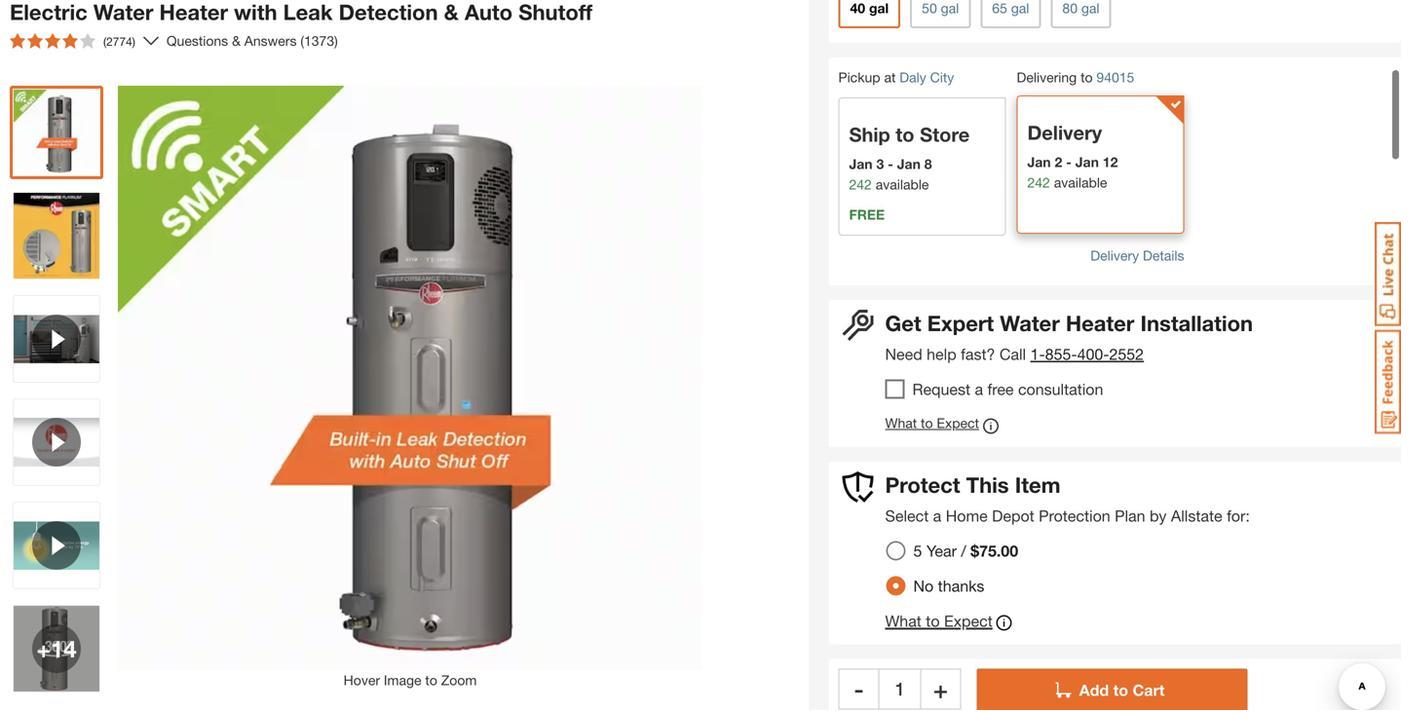 Task type: describe. For each thing, give the bounding box(es) containing it.
need
[[885, 345, 923, 364]]

expect inside button
[[944, 612, 993, 631]]

select
[[885, 507, 929, 525]]

4 stars image
[[10, 33, 96, 49]]

(2774) button
[[2, 25, 143, 57]]

jan left 2
[[1028, 154, 1051, 170]]

add to cart button
[[977, 669, 1248, 710]]

to inside the add to cart "button"
[[1113, 681, 1129, 700]]

protection
[[1039, 507, 1111, 525]]

hover
[[344, 673, 380, 689]]

12
[[1103, 154, 1118, 170]]

94015 link
[[1097, 67, 1135, 88]]

6177892362001 image
[[14, 296, 99, 382]]

plan
[[1115, 507, 1146, 525]]

1-855-400-2552 link
[[1031, 345, 1144, 364]]

delivery details button
[[1091, 246, 1185, 266]]

delivery for delivery details
[[1091, 248, 1139, 264]]

delivery details
[[1091, 248, 1185, 264]]

6320920709112 image
[[14, 503, 99, 589]]

help
[[927, 345, 957, 364]]

questions
[[167, 33, 228, 49]]

delivery jan 2 - jan 12 242 available
[[1028, 121, 1118, 191]]

- inside button
[[854, 675, 864, 703]]

jan left 3 in the right top of the page
[[849, 156, 873, 172]]

- button
[[839, 669, 880, 710]]

by
[[1150, 507, 1167, 525]]

pickup
[[839, 69, 881, 85]]

jan left "8"
[[897, 156, 921, 172]]

delivering to 94015
[[1017, 69, 1135, 85]]

add to cart
[[1079, 681, 1165, 700]]

call
[[1000, 345, 1026, 364]]

1 horizontal spatial a
[[975, 380, 983, 399]]

&
[[232, 33, 241, 49]]

94015
[[1097, 69, 1135, 85]]

what to expect inside dropdown button
[[885, 415, 979, 431]]

(1373)
[[300, 33, 338, 49]]

installation
[[1141, 311, 1253, 336]]

- inside ship to store jan 3 - jan 8 242 available
[[888, 156, 894, 172]]

cart
[[1133, 681, 1165, 700]]

this
[[966, 472, 1009, 498]]

3
[[877, 156, 884, 172]]

protect
[[885, 472, 960, 498]]

to inside delivering to 94015
[[1081, 69, 1093, 85]]

details
[[1143, 248, 1185, 264]]

expect inside dropdown button
[[937, 415, 979, 431]]

hover image to zoom
[[344, 673, 477, 689]]

image
[[384, 673, 422, 689]]

questions & answers (1373)
[[167, 33, 338, 49]]

no
[[914, 577, 934, 596]]

1-
[[1031, 345, 1045, 364]]

option group containing 5 year /
[[879, 534, 1034, 604]]

to inside what to expect dropdown button
[[921, 415, 933, 431]]

year
[[927, 542, 957, 560]]

get expert water heater installation need help fast? call 1-855-400-2552
[[885, 311, 1253, 364]]

water
[[1000, 311, 1060, 336]]

city
[[930, 69, 954, 85]]

daly city button
[[900, 69, 954, 85]]

what inside button
[[885, 612, 922, 631]]

pickup at daly city
[[839, 69, 954, 85]]

what to expect button
[[885, 415, 1253, 438]]

zoom
[[441, 673, 477, 689]]

242 inside delivery jan 2 - jan 12 242 available
[[1028, 175, 1050, 191]]

what inside dropdown button
[[885, 415, 917, 431]]



Task type: vqa. For each thing, say whether or not it's contained in the screenshot.
Home
yes



Task type: locate. For each thing, give the bounding box(es) containing it.
request a free consultation
[[913, 380, 1104, 399]]

a inside protect this item select a home depot protection plan by allstate for:
[[933, 507, 942, 525]]

heater
[[1066, 311, 1135, 336]]

at
[[884, 69, 896, 85]]

what to expect
[[885, 415, 979, 431], [885, 612, 993, 631]]

to inside ship to store jan 3 - jan 8 242 available
[[896, 123, 915, 146]]

expert
[[927, 311, 994, 336]]

delivery inside delivery jan 2 - jan 12 242 available
[[1028, 121, 1102, 144]]

expect down thanks
[[944, 612, 993, 631]]

(2774) link
[[2, 25, 159, 57]]

store
[[920, 123, 970, 146]]

add
[[1079, 681, 1109, 700]]

2 what to expect from the top
[[885, 612, 993, 631]]

0 horizontal spatial available
[[876, 177, 929, 193]]

5 year / $75.00
[[914, 542, 1018, 560]]

5
[[914, 542, 922, 560]]

available down 2
[[1054, 175, 1108, 191]]

0 vertical spatial a
[[975, 380, 983, 399]]

0 vertical spatial +
[[36, 635, 51, 663]]

thanks
[[938, 577, 985, 596]]

hover image to zoom button
[[118, 86, 703, 691]]

0 vertical spatial what
[[885, 415, 917, 431]]

None field
[[880, 669, 920, 710]]

to inside what to expect button
[[926, 612, 940, 631]]

what to expect down the 'no thanks'
[[885, 612, 993, 631]]

allstate
[[1171, 507, 1223, 525]]

what to expect inside button
[[885, 612, 993, 631]]

fast?
[[961, 345, 995, 364]]

free
[[988, 380, 1014, 399]]

what down no
[[885, 612, 922, 631]]

consultation
[[1018, 380, 1104, 399]]

0 vertical spatial delivery
[[1028, 121, 1102, 144]]

to inside hover image to zoom button
[[425, 673, 437, 689]]

1 vertical spatial what to expect
[[885, 612, 993, 631]]

free
[[849, 207, 885, 223]]

for:
[[1227, 507, 1250, 525]]

delivery inside delivery details button
[[1091, 248, 1139, 264]]

no thanks
[[914, 577, 985, 596]]

ship
[[849, 123, 890, 146]]

expect down request
[[937, 415, 979, 431]]

a left 'free' on the bottom of page
[[975, 380, 983, 399]]

(2774)
[[103, 35, 135, 48]]

feedback link image
[[1375, 329, 1401, 435]]

1 horizontal spatial +
[[934, 675, 948, 703]]

+ for +
[[934, 675, 948, 703]]

0 vertical spatial expect
[[937, 415, 979, 431]]

request
[[913, 380, 971, 399]]

8
[[925, 156, 932, 172]]

1 vertical spatial what
[[885, 612, 922, 631]]

1 vertical spatial delivery
[[1091, 248, 1139, 264]]

-
[[1066, 154, 1072, 170], [888, 156, 894, 172], [854, 675, 864, 703]]

to left zoom
[[425, 673, 437, 689]]

to
[[1081, 69, 1093, 85], [896, 123, 915, 146], [921, 415, 933, 431], [926, 612, 940, 631], [425, 673, 437, 689], [1113, 681, 1129, 700]]

rheem heat pump water heaters xe40t10hs45u0 e1.1 image
[[14, 193, 99, 279]]

312741469_s01 image
[[14, 606, 99, 692]]

what to expect down request
[[885, 415, 979, 431]]

jan left 12
[[1076, 154, 1099, 170]]

to down no
[[926, 612, 940, 631]]

0 horizontal spatial 242
[[849, 177, 872, 193]]

delivery up 2
[[1028, 121, 1102, 144]]

- left "+" button
[[854, 675, 864, 703]]

ship to store jan 3 - jan 8 242 available
[[849, 123, 970, 193]]

14
[[51, 635, 77, 663]]

a
[[975, 380, 983, 399], [933, 507, 942, 525]]

/
[[961, 542, 966, 560]]

855-
[[1045, 345, 1077, 364]]

to right "ship"
[[896, 123, 915, 146]]

delivery
[[1028, 121, 1102, 144], [1091, 248, 1139, 264]]

delivery for delivery jan 2 - jan 12 242 available
[[1028, 121, 1102, 144]]

0 horizontal spatial +
[[36, 635, 51, 663]]

what
[[885, 415, 917, 431], [885, 612, 922, 631]]

answers
[[244, 33, 297, 49]]

rheem heat pump water heaters xe40t10hs45u0 64.0 image
[[14, 90, 99, 176]]

1 vertical spatial a
[[933, 507, 942, 525]]

delivery left "details"
[[1091, 248, 1139, 264]]

+ 14
[[36, 635, 77, 663]]

0 vertical spatial what to expect
[[885, 415, 979, 431]]

what down request
[[885, 415, 917, 431]]

0 horizontal spatial -
[[854, 675, 864, 703]]

1 what to expect from the top
[[885, 415, 979, 431]]

1 horizontal spatial 242
[[1028, 175, 1050, 191]]

1 horizontal spatial -
[[888, 156, 894, 172]]

1 horizontal spatial available
[[1054, 175, 1108, 191]]

- right 3 in the right top of the page
[[888, 156, 894, 172]]

item
[[1015, 472, 1061, 498]]

get
[[885, 311, 921, 336]]

242 inside ship to store jan 3 - jan 8 242 available
[[849, 177, 872, 193]]

+ for + 14
[[36, 635, 51, 663]]

2 horizontal spatial -
[[1066, 154, 1072, 170]]

live chat image
[[1375, 222, 1401, 326]]

2
[[1055, 154, 1063, 170]]

available
[[1054, 175, 1108, 191], [876, 177, 929, 193]]

home
[[946, 507, 988, 525]]

1 vertical spatial +
[[934, 675, 948, 703]]

available inside ship to store jan 3 - jan 8 242 available
[[876, 177, 929, 193]]

2552
[[1110, 345, 1144, 364]]

2 what from the top
[[885, 612, 922, 631]]

- inside delivery jan 2 - jan 12 242 available
[[1066, 154, 1072, 170]]

protect this item select a home depot protection plan by allstate for:
[[885, 472, 1250, 525]]

jan
[[1028, 154, 1051, 170], [1076, 154, 1099, 170], [849, 156, 873, 172], [897, 156, 921, 172]]

daly
[[900, 69, 927, 85]]

- right 2
[[1066, 154, 1072, 170]]

$75.00
[[971, 542, 1018, 560]]

to right add
[[1113, 681, 1129, 700]]

242
[[1028, 175, 1050, 191], [849, 177, 872, 193]]

1 vertical spatial expect
[[944, 612, 993, 631]]

a left home
[[933, 507, 942, 525]]

expect
[[937, 415, 979, 431], [944, 612, 993, 631]]

0 horizontal spatial a
[[933, 507, 942, 525]]

option group
[[879, 534, 1034, 604]]

to down request
[[921, 415, 933, 431]]

+ inside button
[[934, 675, 948, 703]]

6249856066001 image
[[14, 400, 99, 485]]

available down 3 in the right top of the page
[[876, 177, 929, 193]]

+ button
[[920, 669, 961, 710]]

available inside delivery jan 2 - jan 12 242 available
[[1054, 175, 1108, 191]]

400-
[[1077, 345, 1110, 364]]

what to expect button
[[885, 612, 1012, 635]]

delivering
[[1017, 69, 1077, 85]]

to left 94015
[[1081, 69, 1093, 85]]

1 what from the top
[[885, 415, 917, 431]]

depot
[[992, 507, 1035, 525]]

+
[[36, 635, 51, 663], [934, 675, 948, 703]]



